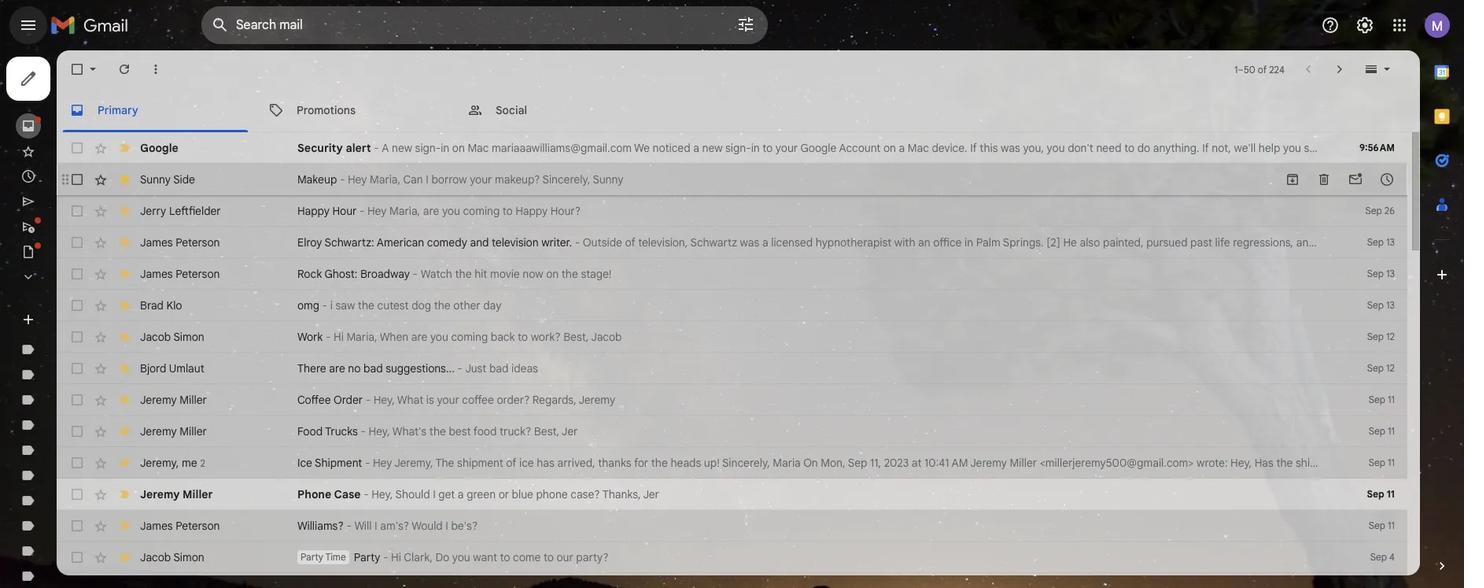 Task type: describe. For each thing, give the bounding box(es) containing it.
order
[[334, 393, 363, 407]]

11 for arrived,
[[1389, 457, 1396, 468]]

williams?
[[298, 519, 344, 533]]

regards,
[[533, 393, 577, 407]]

not,
[[1212, 141, 1232, 155]]

13 for omg - i saw the cutest dog the other day
[[1387, 299, 1396, 311]]

1 horizontal spatial your
[[470, 172, 492, 187]]

1 and from the left
[[470, 235, 489, 250]]

office
[[934, 235, 962, 250]]

12 for work - hi maria, when are you coming back to work? best, jacob
[[1387, 331, 1396, 342]]

you right 'you,'
[[1047, 141, 1066, 155]]

saw
[[336, 298, 355, 313]]

2 and from the left
[[1297, 235, 1316, 250]]

i
[[330, 298, 333, 313]]

painted,
[[1104, 235, 1144, 250]]

1 new from the left
[[392, 141, 413, 155]]

row containing bjord umlaut
[[57, 353, 1408, 384]]

- right work
[[326, 330, 331, 344]]

peterson for rock
[[176, 267, 220, 281]]

settings image
[[1356, 16, 1375, 35]]

sep 11 for arrived,
[[1370, 457, 1396, 468]]

sep 12 for work - hi maria, when are you coming back to work? best, jacob
[[1368, 331, 1396, 342]]

james peterson for williams?
[[140, 519, 220, 533]]

a left licensed
[[763, 235, 769, 250]]

makeup - hey maria, can i borrow your makeup? sincerely, sunny
[[298, 172, 624, 187]]

the right dog
[[434, 298, 451, 313]]

3 jeremy miller from the top
[[140, 487, 213, 501]]

0 horizontal spatial in
[[441, 141, 450, 155]]

party?
[[577, 550, 609, 564]]

now
[[523, 267, 544, 281]]

2 sunny from the left
[[593, 172, 624, 187]]

order?
[[497, 393, 530, 407]]

15 row from the top
[[57, 573, 1408, 588]]

i right can
[[426, 172, 429, 187]]

maria, for when
[[347, 330, 378, 344]]

a right noticed
[[694, 141, 700, 155]]

- right makeup
[[340, 172, 345, 187]]

- right shipment
[[365, 456, 370, 470]]

the right for
[[652, 456, 668, 470]]

you down borrow
[[442, 204, 460, 218]]

several
[[1368, 235, 1403, 250]]

green
[[467, 487, 496, 501]]

licensed
[[772, 235, 813, 250]]

this
[[980, 141, 999, 155]]

older image
[[1333, 61, 1348, 77]]

- right trucks
[[361, 424, 366, 438]]

jeremy miller for coffee order
[[140, 393, 207, 407]]

2 happy from the left
[[516, 204, 548, 218]]

come
[[513, 550, 541, 564]]

me
[[182, 455, 197, 470]]

0 vertical spatial jer
[[562, 424, 578, 438]]

coming for to
[[463, 204, 500, 218]]

2 13 from the top
[[1387, 268, 1396, 279]]

miller up me
[[180, 424, 207, 438]]

no
[[348, 361, 361, 375]]

1 horizontal spatial in
[[751, 141, 760, 155]]

50
[[1245, 63, 1256, 75]]

i left get
[[433, 487, 436, 501]]

happy hour - hey maria, are you coming to happy hour?
[[298, 204, 581, 218]]

do
[[1138, 141, 1151, 155]]

- right the hour
[[360, 204, 365, 218]]

1 vertical spatial sincerely,
[[723, 456, 770, 470]]

shipment
[[315, 456, 362, 470]]

- right writer.
[[575, 235, 580, 250]]

coffee
[[298, 393, 331, 407]]

coffee order - hey, what is your coffee order? regards, jeremy
[[298, 393, 616, 407]]

there are no bad suggestions... - just bad ideas
[[298, 361, 538, 375]]

jacob for sep 12
[[140, 330, 171, 344]]

has
[[1255, 456, 1274, 470]]

jacob simon for sep 12
[[140, 330, 205, 344]]

outside
[[583, 235, 623, 250]]

hey, left has
[[1231, 456, 1253, 470]]

jacob simon for sep 4
[[140, 550, 205, 564]]

jeremy down bjord
[[140, 393, 177, 407]]

day
[[483, 298, 502, 313]]

a
[[382, 141, 389, 155]]

13 for elroy schwartz: american comedy and television writer. - outside of television, schwartz was a licensed hypnotherapist with an office in palm springs. [2] he also painted, pursued past life regressions, and authored several non-fiction a
[[1387, 236, 1396, 248]]

1 bad from the left
[[364, 361, 383, 375]]

watch
[[421, 267, 453, 281]]

movie
[[490, 267, 520, 281]]

party inside party time party - hi clark, do you want to come to our party?
[[301, 551, 323, 563]]

elroy
[[298, 235, 322, 250]]

1 james peterson from the top
[[140, 235, 220, 250]]

support image
[[1322, 16, 1341, 35]]

social
[[496, 103, 527, 117]]

blue
[[512, 487, 534, 501]]

1 50 of 224
[[1235, 63, 1285, 75]]

hypnotherapist
[[816, 235, 892, 250]]

11 for jeremy
[[1389, 394, 1396, 405]]

coffee
[[462, 393, 494, 407]]

0 vertical spatial was
[[1001, 141, 1021, 155]]

help
[[1259, 141, 1281, 155]]

hey, for hey, what is your coffee order? regards, jeremy
[[374, 393, 395, 407]]

sep 11 for jer
[[1370, 425, 1396, 437]]

he
[[1064, 235, 1078, 250]]

jeremy , me 2
[[140, 455, 205, 470]]

2 new from the left
[[703, 141, 723, 155]]

thanks
[[598, 456, 632, 470]]

1 horizontal spatial on
[[546, 267, 559, 281]]

2 shipment from the left
[[1297, 456, 1343, 470]]

the left stage!
[[562, 267, 578, 281]]

0 vertical spatial hey
[[348, 172, 367, 187]]

2 if from the left
[[1203, 141, 1210, 155]]

2 sep 13 from the top
[[1368, 268, 1396, 279]]

we'll
[[1235, 141, 1257, 155]]

am's?
[[380, 519, 409, 533]]

the left best
[[430, 424, 446, 438]]

jerry
[[140, 204, 166, 218]]

1 vertical spatial best,
[[534, 424, 560, 438]]

leftfielder
[[169, 204, 221, 218]]

- left just
[[458, 361, 463, 375]]

phone
[[536, 487, 568, 501]]

hit
[[475, 267, 488, 281]]

sep 13 for i saw the cutest dog the other day
[[1368, 299, 1396, 311]]

ice
[[520, 456, 534, 470]]

gmail image
[[50, 9, 136, 41]]

umlaut
[[169, 361, 205, 375]]

social tab
[[455, 88, 653, 132]]

you right do
[[452, 550, 471, 564]]

1
[[1235, 63, 1239, 75]]

jacob for sep 4
[[140, 550, 171, 564]]

makeup
[[298, 172, 337, 187]]

at
[[912, 456, 922, 470]]

case
[[334, 487, 361, 501]]

security alert - a new sign-in on mac mariaaawilliams@gmail.com we noticed a new sign-in to your google account on a mac device. if this was you, you don't need to do anything. if not, we'll help you secure
[[298, 141, 1339, 155]]

the right has
[[1277, 456, 1294, 470]]

0 horizontal spatial hi
[[334, 330, 344, 344]]

tab list inside main content
[[57, 88, 1421, 132]]

hey for hey jeremy, the shipment of ice has arrived, thanks for the heads up! sincerely, maria on mon, sep 11, 2023 at 10:41 am jeremy miller <millerjeremy500@gmail.com> wrote: hey, has the shipment of
[[373, 456, 392, 470]]

makeup?
[[495, 172, 540, 187]]

work - hi maria, when are you coming back to work? best, jacob
[[298, 330, 622, 344]]

omg
[[298, 298, 320, 313]]

has
[[537, 456, 555, 470]]

an
[[919, 235, 931, 250]]

suggestions...
[[386, 361, 455, 375]]

regressions,
[[1234, 235, 1294, 250]]

past
[[1191, 235, 1213, 250]]

authored
[[1319, 235, 1365, 250]]

non-
[[1406, 235, 1430, 250]]

phone
[[298, 487, 332, 501]]

toolbar inside row
[[1278, 172, 1404, 187]]

springs.
[[1004, 235, 1044, 250]]

5 row from the top
[[57, 258, 1408, 290]]

need
[[1097, 141, 1122, 155]]

account
[[840, 141, 881, 155]]

1 shipment from the left
[[457, 456, 504, 470]]

television,
[[639, 235, 688, 250]]

omg - i saw the cutest dog the other day
[[298, 298, 502, 313]]

a right get
[[458, 487, 464, 501]]

1 horizontal spatial jer
[[643, 487, 660, 501]]

jeremy right am
[[971, 456, 1008, 470]]

0 horizontal spatial your
[[437, 393, 459, 407]]

simon for sep 4
[[174, 550, 205, 564]]

ice
[[298, 456, 312, 470]]

promotions tab
[[256, 88, 454, 132]]

dog
[[412, 298, 431, 313]]

- right the order
[[366, 393, 371, 407]]

rock ghost: broadway - watch the hit movie now on the stage!
[[298, 267, 612, 281]]

heads
[[671, 456, 702, 470]]

jeremy left me
[[140, 455, 176, 470]]

simon for sep 12
[[174, 330, 205, 344]]

james for williams? - will i am's? would i be's?
[[140, 519, 173, 533]]

ice shipment - hey jeremy, the shipment of ice has arrived, thanks for the heads up! sincerely, maria on mon, sep 11, 2023 at 10:41 am jeremy miller <millerjeremy500@gmail.com> wrote: hey, has the shipment of
[[298, 456, 1356, 470]]

american
[[377, 235, 425, 250]]

1 horizontal spatial best,
[[564, 330, 589, 344]]

food
[[474, 424, 497, 438]]

mon,
[[821, 456, 846, 470]]

sep 11 for jeremy
[[1370, 394, 1396, 405]]

2 horizontal spatial in
[[965, 235, 974, 250]]

also
[[1080, 235, 1101, 250]]

get
[[439, 487, 455, 501]]

1 happy from the left
[[298, 204, 330, 218]]



Task type: locate. For each thing, give the bounding box(es) containing it.
1 vertical spatial jer
[[643, 487, 660, 501]]

0 vertical spatial peterson
[[176, 235, 220, 250]]

2 bad from the left
[[490, 361, 509, 375]]

advanced search options image
[[731, 9, 762, 40]]

1 google from the left
[[140, 141, 178, 155]]

0 horizontal spatial was
[[740, 235, 760, 250]]

food
[[298, 424, 323, 438]]

12 for there are no bad suggestions... - just bad ideas
[[1387, 362, 1396, 374]]

hey left jeremy,
[[373, 456, 392, 470]]

1 row from the top
[[57, 132, 1408, 164]]

1 12 from the top
[[1387, 331, 1396, 342]]

2 james from the top
[[140, 267, 173, 281]]

main content containing primary
[[57, 50, 1465, 588]]

want
[[473, 550, 497, 564]]

13
[[1387, 236, 1396, 248], [1387, 268, 1396, 279], [1387, 299, 1396, 311]]

back
[[491, 330, 515, 344]]

sep 4
[[1371, 551, 1396, 563]]

sep 13 for outside of television, schwartz was a licensed hypnotherapist with an office in palm springs. [2] he also painted, pursued past life regressions, and authored several non-fiction a
[[1368, 236, 1396, 248]]

0 horizontal spatial bad
[[364, 361, 383, 375]]

0 vertical spatial best,
[[564, 330, 589, 344]]

-
[[374, 141, 379, 155], [340, 172, 345, 187], [360, 204, 365, 218], [575, 235, 580, 250], [413, 267, 418, 281], [322, 298, 328, 313], [326, 330, 331, 344], [458, 361, 463, 375], [366, 393, 371, 407], [361, 424, 366, 438], [365, 456, 370, 470], [364, 487, 369, 501], [347, 519, 352, 533], [383, 550, 388, 564]]

toggle split pane mode image
[[1364, 61, 1380, 77]]

bad right no at the left
[[364, 361, 383, 375]]

you right help
[[1284, 141, 1302, 155]]

don't
[[1068, 141, 1094, 155]]

stage!
[[581, 267, 612, 281]]

sign- right noticed
[[726, 141, 752, 155]]

0 horizontal spatial new
[[392, 141, 413, 155]]

hi right work
[[334, 330, 344, 344]]

peterson up klo
[[176, 267, 220, 281]]

1 vertical spatial jeremy miller
[[140, 424, 207, 438]]

0 horizontal spatial if
[[971, 141, 977, 155]]

0 vertical spatial sep 12
[[1368, 331, 1396, 342]]

are right when
[[412, 330, 428, 344]]

2 row from the top
[[57, 164, 1408, 195]]

1 vertical spatial peterson
[[176, 267, 220, 281]]

jer right thanks,
[[643, 487, 660, 501]]

sep 12 for there are no bad suggestions... - just bad ideas
[[1368, 362, 1396, 374]]

coming down other
[[451, 330, 488, 344]]

pursued
[[1147, 235, 1188, 250]]

main content
[[57, 50, 1465, 588]]

2 horizontal spatial your
[[776, 141, 798, 155]]

james down jerry
[[140, 235, 173, 250]]

best, right the "truck?"
[[534, 424, 560, 438]]

1 13 from the top
[[1387, 236, 1396, 248]]

1 peterson from the top
[[176, 235, 220, 250]]

rock
[[298, 267, 322, 281]]

coming for back
[[451, 330, 488, 344]]

up!
[[704, 456, 720, 470]]

peterson down leftfielder
[[176, 235, 220, 250]]

jeremy right regards,
[[579, 393, 616, 407]]

and up hit
[[470, 235, 489, 250]]

None checkbox
[[69, 172, 85, 187], [69, 203, 85, 219], [69, 235, 85, 250], [69, 266, 85, 282], [69, 329, 85, 345], [69, 424, 85, 439], [69, 455, 85, 471], [69, 486, 85, 502], [69, 172, 85, 187], [69, 203, 85, 219], [69, 235, 85, 250], [69, 266, 85, 282], [69, 329, 85, 345], [69, 424, 85, 439], [69, 455, 85, 471], [69, 486, 85, 502]]

1 vertical spatial james
[[140, 267, 173, 281]]

1 vertical spatial jacob simon
[[140, 550, 205, 564]]

0 vertical spatial james
[[140, 235, 173, 250]]

maria
[[773, 456, 801, 470]]

sep
[[1366, 205, 1383, 216], [1368, 236, 1385, 248], [1368, 268, 1385, 279], [1368, 299, 1385, 311], [1368, 331, 1385, 342], [1368, 362, 1385, 374], [1370, 394, 1386, 405], [1370, 425, 1386, 437], [848, 456, 868, 470], [1370, 457, 1386, 468], [1368, 488, 1385, 500], [1370, 520, 1386, 531], [1371, 551, 1388, 563]]

food trucks - hey, what's the best food truck? best, jer
[[298, 424, 578, 438]]

party time party - hi clark, do you want to come to our party?
[[301, 550, 609, 564]]

1 horizontal spatial shipment
[[1297, 456, 1343, 470]]

1 horizontal spatial google
[[801, 141, 837, 155]]

the left hit
[[455, 267, 472, 281]]

maria, for can
[[370, 172, 401, 187]]

1 vertical spatial simon
[[174, 550, 205, 564]]

writer.
[[542, 235, 572, 250]]

jer
[[562, 424, 578, 438], [643, 487, 660, 501]]

2 mac from the left
[[908, 141, 930, 155]]

1 vertical spatial hey
[[368, 204, 387, 218]]

hey, for hey, should i get a green or blue phone case? thanks, jer
[[372, 487, 393, 501]]

- down williams? - will i am's? would i be's?
[[383, 550, 388, 564]]

- left a
[[374, 141, 379, 155]]

best,
[[564, 330, 589, 344], [534, 424, 560, 438]]

1 vertical spatial james peterson
[[140, 267, 220, 281]]

clark,
[[404, 550, 433, 564]]

refresh image
[[117, 61, 132, 77]]

party left time
[[301, 551, 323, 563]]

1 horizontal spatial was
[[1001, 141, 1021, 155]]

13 row from the top
[[57, 510, 1408, 542]]

1 vertical spatial sep 13
[[1368, 268, 1396, 279]]

10 row from the top
[[57, 416, 1408, 447]]

1 jacob simon from the top
[[140, 330, 205, 344]]

you,
[[1024, 141, 1045, 155]]

sign- up can
[[415, 141, 441, 155]]

- right case
[[364, 487, 369, 501]]

maria, up american
[[390, 204, 421, 218]]

on right account
[[884, 141, 897, 155]]

0 horizontal spatial sign-
[[415, 141, 441, 155]]

a right account
[[899, 141, 905, 155]]

11
[[1389, 394, 1396, 405], [1389, 425, 1396, 437], [1389, 457, 1396, 468], [1388, 488, 1396, 500], [1389, 520, 1396, 531]]

on up makeup - hey maria, can i borrow your makeup? sincerely, sunny
[[453, 141, 465, 155]]

google
[[140, 141, 178, 155], [801, 141, 837, 155]]

jeremy miller down bjord umlaut
[[140, 393, 207, 407]]

0 horizontal spatial google
[[140, 141, 178, 155]]

jeremy up jeremy , me 2
[[140, 424, 177, 438]]

party right time
[[354, 550, 381, 564]]

on
[[804, 456, 819, 470]]

tab list
[[1421, 50, 1465, 531], [57, 88, 1421, 132]]

2 vertical spatial sep 13
[[1368, 299, 1396, 311]]

secure
[[1305, 141, 1339, 155]]

1 sep 12 from the top
[[1368, 331, 1396, 342]]

new right a
[[392, 141, 413, 155]]

jeremy down jeremy , me 2
[[140, 487, 180, 501]]

best, right the work? at the bottom of page
[[564, 330, 589, 344]]

0 vertical spatial maria,
[[370, 172, 401, 187]]

1 horizontal spatial mac
[[908, 141, 930, 155]]

a right fiction
[[1464, 235, 1465, 250]]

0 vertical spatial jacob simon
[[140, 330, 205, 344]]

when
[[380, 330, 409, 344]]

2 vertical spatial your
[[437, 393, 459, 407]]

bad right just
[[490, 361, 509, 375]]

1 horizontal spatial bad
[[490, 361, 509, 375]]

2 sep 12 from the top
[[1368, 362, 1396, 374]]

sincerely, up hour?
[[543, 172, 591, 187]]

2 jacob simon from the top
[[140, 550, 205, 564]]

1 horizontal spatial hi
[[391, 550, 401, 564]]

jeremy miller up jeremy , me 2
[[140, 424, 207, 438]]

schwartz
[[691, 235, 738, 250]]

other
[[454, 298, 481, 313]]

brad
[[140, 298, 164, 313]]

None checkbox
[[69, 61, 85, 77], [69, 140, 85, 156], [69, 298, 85, 313], [69, 361, 85, 376], [69, 392, 85, 408], [69, 518, 85, 534], [69, 549, 85, 565], [69, 61, 85, 77], [69, 140, 85, 156], [69, 298, 85, 313], [69, 361, 85, 376], [69, 392, 85, 408], [69, 518, 85, 534], [69, 549, 85, 565]]

1 vertical spatial 13
[[1387, 268, 1396, 279]]

a
[[694, 141, 700, 155], [899, 141, 905, 155], [763, 235, 769, 250], [1464, 235, 1465, 250], [458, 487, 464, 501]]

- left will
[[347, 519, 352, 533]]

on
[[453, 141, 465, 155], [884, 141, 897, 155], [546, 267, 559, 281]]

,
[[176, 455, 179, 470]]

row containing jerry leftfielder
[[57, 195, 1408, 227]]

[2]
[[1047, 235, 1061, 250]]

schwartz:
[[325, 235, 374, 250]]

are for maria,
[[423, 204, 440, 218]]

james peterson down ,
[[140, 519, 220, 533]]

0 vertical spatial coming
[[463, 204, 500, 218]]

more image
[[148, 61, 164, 77]]

1 horizontal spatial new
[[703, 141, 723, 155]]

2 vertical spatial maria,
[[347, 330, 378, 344]]

the right saw
[[358, 298, 375, 313]]

your
[[776, 141, 798, 155], [470, 172, 492, 187], [437, 393, 459, 407]]

0 vertical spatial simon
[[174, 330, 205, 344]]

anything.
[[1154, 141, 1200, 155]]

work?
[[531, 330, 561, 344]]

2 jeremy miller from the top
[[140, 424, 207, 438]]

1 vertical spatial hi
[[391, 550, 401, 564]]

sep 26
[[1366, 205, 1396, 216]]

2 vertical spatial jeremy miller
[[140, 487, 213, 501]]

26
[[1385, 205, 1396, 216]]

11 for jer
[[1389, 425, 1396, 437]]

miller
[[180, 393, 207, 407], [180, 424, 207, 438], [1010, 456, 1038, 470], [183, 487, 213, 501]]

are up comedy
[[423, 204, 440, 218]]

7 row from the top
[[57, 321, 1408, 353]]

2 vertical spatial hey
[[373, 456, 392, 470]]

on right now
[[546, 267, 559, 281]]

case?
[[571, 487, 600, 501]]

you down dog
[[430, 330, 449, 344]]

google left account
[[801, 141, 837, 155]]

2 horizontal spatial on
[[884, 141, 897, 155]]

to
[[763, 141, 773, 155], [1125, 141, 1135, 155], [503, 204, 513, 218], [518, 330, 528, 344], [500, 550, 510, 564], [544, 550, 554, 564]]

1 vertical spatial sep 12
[[1368, 362, 1396, 374]]

0 vertical spatial sincerely,
[[543, 172, 591, 187]]

1 horizontal spatial sunny
[[593, 172, 624, 187]]

1 horizontal spatial sincerely,
[[723, 456, 770, 470]]

1 vertical spatial was
[[740, 235, 760, 250]]

224
[[1270, 63, 1285, 75]]

primary tab
[[57, 88, 254, 132]]

google up sunny side
[[140, 141, 178, 155]]

1 simon from the top
[[174, 330, 205, 344]]

tab list right the several
[[1421, 50, 1465, 531]]

was right schwartz
[[740, 235, 760, 250]]

3 james peterson from the top
[[140, 519, 220, 533]]

shipment up the green
[[457, 456, 504, 470]]

maria, left can
[[370, 172, 401, 187]]

time
[[325, 551, 346, 563]]

williams? - will i am's? would i be's?
[[298, 519, 478, 533]]

None search field
[[202, 6, 768, 44]]

james up brad
[[140, 267, 173, 281]]

miller right am
[[1010, 456, 1038, 470]]

4 row from the top
[[57, 227, 1465, 258]]

1 jeremy miller from the top
[[140, 393, 207, 407]]

jeremy,
[[395, 456, 433, 470]]

Search mail text field
[[236, 17, 693, 33]]

your right borrow
[[470, 172, 492, 187]]

0 horizontal spatial sunny
[[140, 172, 171, 187]]

2 vertical spatial james peterson
[[140, 519, 220, 533]]

new right noticed
[[703, 141, 723, 155]]

of
[[1259, 63, 1268, 75], [625, 235, 636, 250], [506, 456, 517, 470], [1346, 456, 1356, 470]]

9 row from the top
[[57, 384, 1408, 416]]

shipment right has
[[1297, 456, 1343, 470]]

1 vertical spatial your
[[470, 172, 492, 187]]

11 row from the top
[[57, 447, 1408, 479]]

peterson for williams?
[[176, 519, 220, 533]]

happy left hour?
[[516, 204, 548, 218]]

2 vertical spatial peterson
[[176, 519, 220, 533]]

0 vertical spatial jeremy miller
[[140, 393, 207, 407]]

your right is
[[437, 393, 459, 407]]

2 vertical spatial 13
[[1387, 299, 1396, 311]]

1 if from the left
[[971, 141, 977, 155]]

elroy schwartz: american comedy and television writer. - outside of television, schwartz was a licensed hypnotherapist with an office in palm springs. [2] he also painted, pursued past life regressions, and authored several non-fiction a
[[298, 235, 1465, 250]]

3 sep 13 from the top
[[1368, 299, 1396, 311]]

do
[[436, 550, 450, 564]]

james for rock ghost: broadway - watch the hit movie now on the stage!
[[140, 267, 173, 281]]

1 vertical spatial coming
[[451, 330, 488, 344]]

0 horizontal spatial best,
[[534, 424, 560, 438]]

1 james from the top
[[140, 235, 173, 250]]

1 horizontal spatial sign-
[[726, 141, 752, 155]]

1 vertical spatial 12
[[1387, 362, 1396, 374]]

truck?
[[500, 424, 532, 438]]

0 vertical spatial 12
[[1387, 331, 1396, 342]]

- left watch
[[413, 267, 418, 281]]

and left authored
[[1297, 235, 1316, 250]]

wrote:
[[1197, 456, 1228, 470]]

8 row from the top
[[57, 353, 1408, 384]]

0 horizontal spatial party
[[301, 551, 323, 563]]

1 vertical spatial maria,
[[390, 204, 421, 218]]

hey, for hey, what's the best food truck? best, jer
[[369, 424, 390, 438]]

0 horizontal spatial on
[[453, 141, 465, 155]]

trucks
[[325, 424, 358, 438]]

if left this
[[971, 141, 977, 155]]

happy left the hour
[[298, 204, 330, 218]]

14 row from the top
[[57, 542, 1408, 573]]

should
[[396, 487, 430, 501]]

hey, left should
[[372, 487, 393, 501]]

0 horizontal spatial jer
[[562, 424, 578, 438]]

hi left clark,
[[391, 550, 401, 564]]

navigation
[[0, 50, 189, 588]]

1 horizontal spatial party
[[354, 550, 381, 564]]

row
[[57, 132, 1408, 164], [57, 164, 1408, 195], [57, 195, 1408, 227], [57, 227, 1465, 258], [57, 258, 1408, 290], [57, 290, 1408, 321], [57, 321, 1408, 353], [57, 353, 1408, 384], [57, 384, 1408, 416], [57, 416, 1408, 447], [57, 447, 1408, 479], [57, 479, 1408, 510], [57, 510, 1408, 542], [57, 542, 1408, 573], [57, 573, 1408, 588]]

0 horizontal spatial happy
[[298, 204, 330, 218]]

bjord umlaut
[[140, 361, 205, 375]]

0 vertical spatial are
[[423, 204, 440, 218]]

just
[[466, 361, 487, 375]]

3 row from the top
[[57, 195, 1408, 227]]

hey, left what
[[374, 393, 395, 407]]

with
[[895, 235, 916, 250]]

0 horizontal spatial and
[[470, 235, 489, 250]]

row containing jeremy
[[57, 447, 1408, 479]]

mac left device.
[[908, 141, 930, 155]]

6 row from the top
[[57, 290, 1408, 321]]

main menu image
[[19, 16, 38, 35]]

sunny
[[140, 172, 171, 187], [593, 172, 624, 187]]

device.
[[932, 141, 968, 155]]

bjord
[[140, 361, 166, 375]]

12 row from the top
[[57, 479, 1408, 510]]

2 vertical spatial are
[[329, 361, 345, 375]]

0 vertical spatial james peterson
[[140, 235, 220, 250]]

2 sign- from the left
[[726, 141, 752, 155]]

peterson
[[176, 235, 220, 250], [176, 267, 220, 281], [176, 519, 220, 533]]

0 horizontal spatial sincerely,
[[543, 172, 591, 187]]

- left i
[[322, 298, 328, 313]]

hour
[[333, 204, 357, 218]]

toolbar
[[1278, 172, 1404, 187]]

12
[[1387, 331, 1396, 342], [1387, 362, 1396, 374]]

1 vertical spatial are
[[412, 330, 428, 344]]

row containing sunny side
[[57, 164, 1408, 195]]

3 13 from the top
[[1387, 299, 1396, 311]]

mac up makeup - hey maria, can i borrow your makeup? sincerely, sunny
[[468, 141, 489, 155]]

0 vertical spatial 13
[[1387, 236, 1396, 248]]

2 vertical spatial james
[[140, 519, 173, 533]]

1 sunny from the left
[[140, 172, 171, 187]]

hey right the hour
[[368, 204, 387, 218]]

row containing google
[[57, 132, 1408, 164]]

peterson down 2
[[176, 519, 220, 533]]

miller down 2
[[183, 487, 213, 501]]

are left no at the left
[[329, 361, 345, 375]]

primary
[[98, 103, 138, 117]]

1 horizontal spatial happy
[[516, 204, 548, 218]]

bad
[[364, 361, 383, 375], [490, 361, 509, 375]]

3 peterson from the top
[[176, 519, 220, 533]]

1 mac from the left
[[468, 141, 489, 155]]

2 james peterson from the top
[[140, 267, 220, 281]]

jeremy miller down ,
[[140, 487, 213, 501]]

happy
[[298, 204, 330, 218], [516, 204, 548, 218]]

i right will
[[375, 519, 378, 533]]

9:56 am
[[1360, 142, 1396, 154]]

comedy
[[427, 235, 467, 250]]

1 sign- from the left
[[415, 141, 441, 155]]

2 google from the left
[[801, 141, 837, 155]]

row containing brad klo
[[57, 290, 1408, 321]]

james peterson down jerry leftfielder
[[140, 235, 220, 250]]

search mail image
[[206, 11, 235, 39]]

are for when
[[412, 330, 428, 344]]

0 horizontal spatial mac
[[468, 141, 489, 155]]

2 12 from the top
[[1387, 362, 1396, 374]]

tab list containing primary
[[57, 88, 1421, 132]]

james peterson up klo
[[140, 267, 220, 281]]

jer up arrived,
[[562, 424, 578, 438]]

0 vertical spatial your
[[776, 141, 798, 155]]

hey for hey maria, are you coming to happy hour?
[[368, 204, 387, 218]]

was right this
[[1001, 141, 1021, 155]]

james peterson for rock ghost: broadway
[[140, 267, 220, 281]]

1 horizontal spatial and
[[1297, 235, 1316, 250]]

0 horizontal spatial shipment
[[457, 456, 504, 470]]

shipment
[[457, 456, 504, 470], [1297, 456, 1343, 470]]

0 vertical spatial sep 13
[[1368, 236, 1396, 248]]

2 simon from the top
[[174, 550, 205, 564]]

i left be's?
[[446, 519, 449, 533]]

mariaaawilliams@gmail.com
[[492, 141, 632, 155]]

james down jeremy , me 2
[[140, 519, 173, 533]]

miller down umlaut at the left
[[180, 393, 207, 407]]

jeremy miller for food trucks
[[140, 424, 207, 438]]

palm
[[977, 235, 1001, 250]]

hey down the alert
[[348, 172, 367, 187]]

if
[[971, 141, 977, 155], [1203, 141, 1210, 155]]

sunny left side
[[140, 172, 171, 187]]

0 vertical spatial hi
[[334, 330, 344, 344]]

is
[[426, 393, 434, 407]]

sunny side
[[140, 172, 195, 187]]

side
[[173, 172, 195, 187]]

maria, left when
[[347, 330, 378, 344]]

1 sep 13 from the top
[[1368, 236, 1396, 248]]

sincerely, right up!
[[723, 456, 770, 470]]

3 james from the top
[[140, 519, 173, 533]]

hey, left what's
[[369, 424, 390, 438]]

1 horizontal spatial if
[[1203, 141, 1210, 155]]

sunny down mariaaawilliams@gmail.com
[[593, 172, 624, 187]]

television
[[492, 235, 539, 250]]

2 peterson from the top
[[176, 267, 220, 281]]



Task type: vqa. For each thing, say whether or not it's contained in the screenshot.


